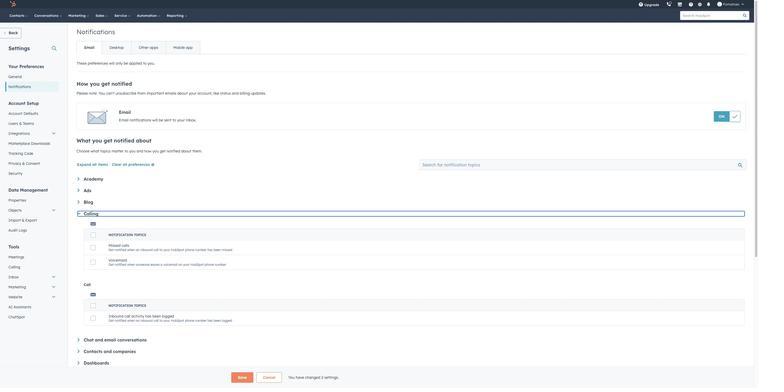 Task type: describe. For each thing, give the bounding box(es) containing it.
to inside inbound call activity has been logged get notified when an inbound call to your hubspot phone number has been logged
[[160, 319, 163, 323]]

someone
[[136, 263, 150, 267]]

marketplaces image
[[678, 2, 683, 7]]

caret image for academy
[[78, 178, 80, 181]]

apps
[[150, 45, 158, 50]]

calling icon button
[[665, 1, 674, 8]]

notifications link
[[5, 82, 59, 92]]

account defaults
[[8, 111, 38, 116]]

Search for notification topics search field
[[420, 160, 747, 170]]

data management element
[[5, 188, 59, 236]]

account setup element
[[5, 101, 59, 179]]

tyler black image
[[718, 2, 723, 7]]

sales
[[96, 13, 106, 18]]

dashboards
[[84, 361, 109, 366]]

your preferences
[[8, 64, 44, 69]]

reporting link
[[164, 8, 191, 23]]

Search HubSpot search field
[[681, 11, 745, 20]]

objects
[[8, 208, 22, 213]]

save button
[[232, 373, 254, 383]]

caret image for contacts and companies
[[78, 350, 80, 354]]

import
[[8, 218, 21, 223]]

notified left them.
[[167, 149, 180, 154]]

chat
[[84, 338, 94, 343]]

call left activity
[[125, 314, 130, 319]]

tools
[[8, 245, 19, 250]]

will for only
[[109, 61, 115, 66]]

properties link
[[5, 196, 59, 206]]

ads
[[84, 188, 91, 194]]

how
[[77, 81, 88, 87]]

what
[[91, 149, 99, 154]]

settings link
[[697, 1, 704, 7]]

account for account defaults
[[8, 111, 23, 116]]

get inside missed calls get notified when an inbound call to your hubspot phone number has been missed
[[109, 248, 114, 252]]

missed
[[222, 248, 233, 252]]

other apps
[[139, 45, 158, 50]]

notifications inside 'link'
[[8, 85, 31, 89]]

app
[[186, 45, 193, 50]]

meetings link
[[5, 253, 59, 263]]

get for how you get notified
[[104, 137, 112, 144]]

2 notification from the top
[[109, 304, 133, 308]]

search image
[[744, 14, 747, 17]]

meetings
[[8, 255, 24, 260]]

an inside missed calls get notified when an inbound call to your hubspot phone number has been missed
[[136, 248, 140, 252]]

navigation containing email
[[77, 41, 201, 54]]

missed
[[109, 244, 121, 248]]

ads button
[[78, 188, 745, 194]]

settings.
[[325, 376, 339, 381]]

you.
[[148, 61, 155, 66]]

1 notification topics from the top
[[109, 233, 146, 237]]

inbound inside missed calls get notified when an inbound call to your hubspot phone number has been missed
[[141, 248, 153, 252]]

calling link
[[5, 263, 59, 273]]

has inside missed calls get notified when an inbound call to your hubspot phone number has been missed
[[208, 248, 213, 252]]

users
[[8, 121, 18, 126]]

preferences inside button
[[128, 163, 150, 167]]

settings
[[8, 45, 30, 52]]

please
[[77, 91, 88, 96]]

phone for voicemails
[[205, 263, 214, 267]]

call inside missed calls get notified when an inbound call to your hubspot phone number has been missed
[[154, 248, 159, 252]]

clear
[[112, 163, 122, 167]]

downloads
[[31, 141, 50, 146]]

teams
[[23, 121, 34, 126]]

will for be
[[152, 118, 158, 123]]

pomatoes button
[[715, 0, 748, 8]]

marketplace
[[8, 141, 30, 146]]

calling button
[[77, 211, 745, 217]]

chatspot link
[[5, 313, 59, 323]]

contacts for contacts
[[9, 13, 25, 18]]

number for voicemails
[[215, 263, 226, 267]]

voicemails get notified when someone leaves a voicemail on your hubspot phone number
[[109, 258, 226, 267]]

1 horizontal spatial you
[[288, 376, 295, 381]]

tracking
[[8, 151, 23, 156]]

a
[[161, 263, 163, 267]]

academy
[[84, 177, 103, 182]]

caret image for blog
[[78, 201, 80, 204]]

calls
[[122, 244, 129, 248]]

1 vertical spatial topics
[[134, 233, 146, 237]]

cancel
[[263, 376, 276, 381]]

import & export link
[[5, 216, 59, 226]]

desktop
[[109, 45, 124, 50]]

website
[[8, 295, 22, 300]]

get inside voicemails get notified when someone leaves a voicemail on your hubspot phone number
[[109, 263, 114, 267]]

notifications
[[130, 118, 151, 123]]

help image
[[689, 2, 694, 7]]

privacy
[[8, 161, 21, 166]]

ai assistants link
[[5, 303, 59, 313]]

security
[[8, 171, 23, 176]]

& for teams
[[19, 121, 22, 126]]

chat and email conversations
[[84, 338, 147, 343]]

to right matter
[[125, 149, 128, 154]]

number inside inbound call activity has been logged get notified when an inbound call to your hubspot phone number has been logged
[[195, 319, 207, 323]]

search button
[[741, 11, 750, 20]]

privacy & consent link
[[5, 159, 59, 169]]

expand all items
[[77, 163, 108, 167]]

account for account setup
[[8, 101, 25, 106]]

to left you.
[[143, 61, 147, 66]]

voicemails
[[109, 258, 127, 263]]

number for missed calls
[[195, 248, 207, 252]]

conversations link
[[31, 8, 65, 23]]

blog
[[84, 200, 93, 205]]

users & teams link
[[5, 119, 59, 129]]

notified inside inbound call activity has been logged get notified when an inbound call to your hubspot phone number has been logged
[[115, 319, 126, 323]]

and right chat
[[95, 338, 103, 343]]

& for export
[[22, 218, 24, 223]]

get inside inbound call activity has been logged get notified when an inbound call to your hubspot phone number has been logged
[[109, 319, 114, 323]]

get for notifications
[[101, 81, 110, 87]]

security link
[[5, 169, 59, 179]]

voicemail
[[164, 263, 178, 267]]

blog button
[[78, 200, 745, 205]]

your for to
[[164, 248, 170, 252]]

have
[[296, 376, 304, 381]]

email button
[[77, 41, 102, 54]]

general link
[[5, 72, 59, 82]]

marketing button
[[5, 283, 59, 293]]

objects button
[[5, 206, 59, 216]]

conversations
[[117, 338, 147, 343]]

notifications image
[[707, 2, 712, 7]]

calling icon image
[[667, 2, 672, 7]]

hubspot image
[[9, 1, 16, 7]]

what you get notified about
[[77, 137, 152, 144]]

inbox.
[[186, 118, 196, 123]]

1 notification from the top
[[109, 233, 133, 237]]

account,
[[198, 91, 213, 96]]

marketplace downloads
[[8, 141, 50, 146]]

your preferences element
[[5, 64, 59, 92]]

you right how in the top left of the page
[[153, 149, 159, 154]]

important
[[147, 91, 164, 96]]



Task type: locate. For each thing, give the bounding box(es) containing it.
0 vertical spatial hubspot
[[171, 248, 184, 252]]

1 vertical spatial you
[[288, 376, 295, 381]]

management
[[20, 188, 48, 193]]

users & teams
[[8, 121, 34, 126]]

1 vertical spatial get
[[104, 137, 112, 144]]

when left someone
[[127, 263, 135, 267]]

menu
[[636, 0, 749, 8]]

assistants
[[14, 305, 31, 310]]

calling down blog
[[84, 211, 99, 217]]

how you get notified
[[77, 81, 132, 87]]

you left have
[[288, 376, 295, 381]]

your inside inbound call activity has been logged get notified when an inbound call to your hubspot phone number has been logged
[[164, 319, 170, 323]]

will left sent
[[152, 118, 158, 123]]

preferences down choose what topics matter to you and how you get notified about them.
[[128, 163, 150, 167]]

1 horizontal spatial logged
[[222, 319, 232, 323]]

1 vertical spatial when
[[127, 263, 135, 267]]

be left sent
[[159, 118, 163, 123]]

all for clear
[[123, 163, 127, 167]]

1 vertical spatial about
[[136, 137, 152, 144]]

0 vertical spatial caret image
[[78, 189, 80, 192]]

2 caret image from the top
[[78, 201, 80, 204]]

notified up unsubscribe
[[112, 81, 132, 87]]

when inside inbound call activity has been logged get notified when an inbound call to your hubspot phone number has been logged
[[127, 319, 135, 323]]

2 notification topics from the top
[[109, 304, 146, 308]]

1 horizontal spatial contacts
[[84, 349, 102, 355]]

leaves
[[150, 263, 160, 267]]

notifications
[[77, 28, 115, 36], [8, 85, 31, 89]]

an up conversations
[[136, 319, 140, 323]]

automation
[[137, 13, 158, 18]]

be right only
[[124, 61, 128, 66]]

email inside button
[[84, 45, 94, 50]]

3 caret image from the top
[[78, 339, 80, 342]]

about
[[178, 91, 188, 96], [136, 137, 152, 144], [181, 149, 192, 154]]

2 vertical spatial about
[[181, 149, 192, 154]]

marketing left the sales
[[68, 13, 87, 18]]

1 an from the top
[[136, 248, 140, 252]]

2 an from the top
[[136, 319, 140, 323]]

0 vertical spatial about
[[178, 91, 188, 96]]

2 vertical spatial when
[[127, 319, 135, 323]]

0 vertical spatial will
[[109, 61, 115, 66]]

number inside voicemails get notified when someone leaves a voicemail on your hubspot phone number
[[215, 263, 226, 267]]

0 vertical spatial marketing
[[68, 13, 87, 18]]

tools element
[[5, 244, 59, 323]]

2 vertical spatial number
[[195, 319, 207, 323]]

1 vertical spatial email
[[119, 110, 131, 115]]

get up voicemails
[[109, 248, 114, 252]]

sales link
[[92, 8, 111, 23]]

chatspot
[[8, 315, 25, 320]]

phone for missed calls
[[185, 248, 194, 252]]

2 get from the top
[[109, 263, 114, 267]]

2 vertical spatial email
[[119, 118, 129, 123]]

hubspot inside voicemails get notified when someone leaves a voicemail on your hubspot phone number
[[191, 263, 204, 267]]

get right how in the top left of the page
[[160, 149, 166, 154]]

number inside missed calls get notified when an inbound call to your hubspot phone number has been missed
[[195, 248, 207, 252]]

calling up inbox
[[8, 265, 20, 270]]

1 horizontal spatial calling
[[84, 211, 99, 217]]

notified up voicemails
[[115, 248, 126, 252]]

how
[[144, 149, 152, 154]]

1 get from the top
[[109, 248, 114, 252]]

to up voicemails get notified when someone leaves a voicemail on your hubspot phone number
[[160, 248, 163, 252]]

your
[[8, 64, 18, 69]]

upgrade image
[[639, 2, 644, 7]]

hubspot for missed calls
[[171, 248, 184, 252]]

notified inside voicemails get notified when someone leaves a voicemail on your hubspot phone number
[[115, 263, 126, 267]]

& right users
[[19, 121, 22, 126]]

billing
[[240, 91, 250, 96]]

1 vertical spatial hubspot
[[191, 263, 204, 267]]

preferences
[[88, 61, 108, 66], [128, 163, 150, 167]]

1 vertical spatial contacts
[[84, 349, 102, 355]]

desktop button
[[102, 41, 131, 54]]

missed calls get notified when an inbound call to your hubspot phone number has been missed
[[109, 244, 233, 252]]

contacts inside contacts link
[[9, 13, 25, 18]]

get up the 'email'
[[109, 319, 114, 323]]

like
[[214, 91, 219, 96]]

0 vertical spatial an
[[136, 248, 140, 252]]

account up the account defaults
[[8, 101, 25, 106]]

marketing link
[[65, 8, 92, 23]]

1 caret image from the top
[[78, 178, 80, 181]]

1 horizontal spatial preferences
[[128, 163, 150, 167]]

caret image inside blog dropdown button
[[78, 201, 80, 204]]

marketplaces button
[[675, 0, 686, 8]]

all right clear
[[123, 163, 127, 167]]

2 vertical spatial topics
[[134, 304, 146, 308]]

and left how in the top left of the page
[[137, 149, 143, 154]]

when inside missed calls get notified when an inbound call to your hubspot phone number has been missed
[[127, 248, 135, 252]]

on
[[179, 263, 182, 267]]

caret image inside contacts and companies dropdown button
[[78, 350, 80, 354]]

expand
[[77, 163, 91, 167]]

export
[[25, 218, 37, 223]]

preferences
[[19, 64, 44, 69]]

0 horizontal spatial preferences
[[88, 61, 108, 66]]

2 vertical spatial caret image
[[78, 362, 80, 365]]

about up how in the top left of the page
[[136, 137, 152, 144]]

1 vertical spatial notification
[[109, 304, 133, 308]]

and down the 'email'
[[104, 349, 112, 355]]

expand all items button
[[77, 163, 108, 167]]

1 vertical spatial notifications
[[8, 85, 31, 89]]

1 horizontal spatial all
[[123, 163, 127, 167]]

an right "calls" in the left bottom of the page
[[136, 248, 140, 252]]

1 all from the left
[[92, 163, 97, 167]]

preferences right 'these'
[[88, 61, 108, 66]]

0 vertical spatial inbound
[[141, 248, 153, 252]]

academy button
[[78, 177, 745, 182]]

your for about
[[189, 91, 197, 96]]

menu item
[[663, 0, 665, 8]]

get
[[109, 248, 114, 252], [109, 263, 114, 267], [109, 319, 114, 323]]

privacy & consent
[[8, 161, 40, 166]]

0 horizontal spatial contacts
[[9, 13, 25, 18]]

inbound up conversations
[[141, 319, 153, 323]]

2 vertical spatial phone
[[185, 319, 194, 323]]

notification topics up activity
[[109, 304, 146, 308]]

0 horizontal spatial be
[[124, 61, 128, 66]]

caret image inside ads dropdown button
[[78, 189, 80, 192]]

updates.
[[251, 91, 266, 96]]

& for consent
[[22, 161, 25, 166]]

4 caret image from the top
[[78, 350, 80, 354]]

you have changed 2 settings.
[[288, 376, 339, 381]]

notification topics up "calls" in the left bottom of the page
[[109, 233, 146, 237]]

them.
[[193, 149, 202, 154]]

contacts for contacts and companies
[[84, 349, 102, 355]]

an inside inbound call activity has been logged get notified when an inbound call to your hubspot phone number has been logged
[[136, 319, 140, 323]]

to right activity
[[160, 319, 163, 323]]

when inside voicemails get notified when someone leaves a voicemail on your hubspot phone number
[[127, 263, 135, 267]]

0 horizontal spatial you
[[99, 91, 105, 96]]

to right sent
[[173, 118, 176, 123]]

0 vertical spatial preferences
[[88, 61, 108, 66]]

what
[[77, 137, 91, 144]]

pomatoes
[[724, 2, 740, 6]]

when right "inbound"
[[127, 319, 135, 323]]

1 vertical spatial phone
[[205, 263, 214, 267]]

calling
[[84, 211, 99, 217], [8, 265, 20, 270]]

all inside button
[[123, 163, 127, 167]]

1 vertical spatial account
[[8, 111, 23, 116]]

service
[[114, 13, 128, 18]]

you left can't
[[99, 91, 105, 96]]

caret image
[[78, 178, 80, 181], [78, 201, 80, 204], [78, 339, 80, 342], [78, 350, 80, 354]]

dashboards button
[[78, 361, 745, 366]]

email up 'notifications'
[[119, 110, 131, 115]]

1 horizontal spatial be
[[159, 118, 163, 123]]

3 get from the top
[[109, 319, 114, 323]]

you up 'note:'
[[90, 81, 100, 87]]

get up can't
[[101, 81, 110, 87]]

automation link
[[134, 8, 164, 23]]

0 vertical spatial phone
[[185, 248, 194, 252]]

about left them.
[[181, 149, 192, 154]]

0 vertical spatial &
[[19, 121, 22, 126]]

0 vertical spatial email
[[84, 45, 94, 50]]

back
[[9, 31, 18, 35]]

0 vertical spatial account
[[8, 101, 25, 106]]

& right privacy
[[22, 161, 25, 166]]

all for expand
[[92, 163, 97, 167]]

notified left activity
[[115, 319, 126, 323]]

notification up "calls" in the left bottom of the page
[[109, 233, 133, 237]]

clear all preferences button
[[112, 162, 157, 169]]

caret image inside calling dropdown button
[[77, 213, 80, 215]]

0 vertical spatial calling
[[84, 211, 99, 217]]

these preferences will only be applied to you.
[[77, 61, 155, 66]]

phone inside missed calls get notified when an inbound call to your hubspot phone number has been missed
[[185, 248, 194, 252]]

hubspot link
[[6, 1, 20, 7]]

1 vertical spatial marketing
[[8, 285, 26, 290]]

navigation
[[77, 41, 201, 54]]

marketing inside marketing button
[[8, 285, 26, 290]]

caret image
[[78, 189, 80, 192], [77, 213, 80, 215], [78, 362, 80, 365]]

logs
[[19, 228, 27, 233]]

all
[[92, 163, 97, 167], [123, 163, 127, 167]]

call up leaves
[[154, 248, 159, 252]]

1 horizontal spatial will
[[152, 118, 158, 123]]

notifications down the sales
[[77, 28, 115, 36]]

1 vertical spatial inbound
[[141, 319, 153, 323]]

back link
[[0, 28, 21, 38]]

account
[[8, 101, 25, 106], [8, 111, 23, 116]]

your for on
[[183, 263, 190, 267]]

changed
[[305, 376, 321, 381]]

all left items
[[92, 163, 97, 167]]

to inside missed calls get notified when an inbound call to your hubspot phone number has been missed
[[160, 248, 163, 252]]

0 vertical spatial you
[[99, 91, 105, 96]]

hubspot for voicemails
[[191, 263, 204, 267]]

2 vertical spatial get
[[109, 319, 114, 323]]

other
[[139, 45, 149, 50]]

you up what
[[92, 137, 102, 144]]

inbox button
[[5, 273, 59, 283]]

& inside "link"
[[22, 218, 24, 223]]

1 vertical spatial be
[[159, 118, 163, 123]]

0 vertical spatial contacts
[[9, 13, 25, 18]]

0 horizontal spatial marketing
[[8, 285, 26, 290]]

email left 'notifications'
[[119, 118, 129, 123]]

caret image for chat and email conversations
[[78, 339, 80, 342]]

2 vertical spatial hubspot
[[171, 319, 184, 323]]

phone inside inbound call activity has been logged get notified when an inbound call to your hubspot phone number has been logged
[[185, 319, 194, 323]]

marketing up website
[[8, 285, 26, 290]]

contacts up dashboards
[[84, 349, 102, 355]]

audit logs
[[8, 228, 27, 233]]

1 vertical spatial notification topics
[[109, 304, 146, 308]]

about right emails
[[178, 91, 188, 96]]

1 vertical spatial preferences
[[128, 163, 150, 167]]

account up users
[[8, 111, 23, 116]]

cancel button
[[257, 373, 282, 383]]

1 vertical spatial number
[[215, 263, 226, 267]]

1 when from the top
[[127, 248, 135, 252]]

2 when from the top
[[127, 263, 135, 267]]

calling inside tools element
[[8, 265, 20, 270]]

2
[[322, 376, 324, 381]]

1 vertical spatial will
[[152, 118, 158, 123]]

notified
[[112, 81, 132, 87], [114, 137, 134, 144], [167, 149, 180, 154], [115, 248, 126, 252], [115, 263, 126, 267], [115, 319, 126, 323]]

1 vertical spatial caret image
[[77, 213, 80, 215]]

caret image inside academy dropdown button
[[78, 178, 80, 181]]

notified up matter
[[114, 137, 134, 144]]

caret image for ads
[[78, 189, 80, 192]]

hubspot inside missed calls get notified when an inbound call to your hubspot phone number has been missed
[[171, 248, 184, 252]]

hubspot inside inbound call activity has been logged get notified when an inbound call to your hubspot phone number has been logged
[[171, 319, 184, 323]]

& left export
[[22, 218, 24, 223]]

contacts down hubspot link
[[9, 13, 25, 18]]

0 horizontal spatial calling
[[8, 265, 20, 270]]

your inside voicemails get notified when someone leaves a voicemail on your hubspot phone number
[[183, 263, 190, 267]]

be
[[124, 61, 128, 66], [159, 118, 163, 123]]

0 horizontal spatial logged
[[162, 314, 174, 319]]

clear all preferences
[[112, 163, 150, 167]]

inbound
[[109, 314, 123, 319]]

0 vertical spatial number
[[195, 248, 207, 252]]

call right activity
[[154, 319, 159, 323]]

phone inside voicemails get notified when someone leaves a voicemail on your hubspot phone number
[[205, 263, 214, 267]]

0 vertical spatial notification
[[109, 233, 133, 237]]

inbound up someone
[[141, 248, 153, 252]]

data
[[8, 188, 19, 193]]

email up 'these'
[[84, 45, 94, 50]]

and left 'billing' on the left top of page
[[232, 91, 239, 96]]

1 vertical spatial an
[[136, 319, 140, 323]]

get up matter
[[104, 137, 112, 144]]

settings image
[[698, 2, 703, 7]]

marketing inside "marketing" link
[[68, 13, 87, 18]]

you up the clear all preferences
[[129, 149, 136, 154]]

notified down "calls" in the left bottom of the page
[[115, 263, 126, 267]]

0 vertical spatial notifications
[[77, 28, 115, 36]]

items
[[98, 163, 108, 167]]

notifications down general
[[8, 85, 31, 89]]

integrations
[[8, 131, 30, 136]]

audit
[[8, 228, 18, 233]]

menu containing pomatoes
[[636, 0, 749, 8]]

2 inbound from the top
[[141, 319, 153, 323]]

1 inbound from the top
[[141, 248, 153, 252]]

0 vertical spatial topics
[[100, 149, 111, 154]]

caret image for calling
[[77, 213, 80, 215]]

1 account from the top
[[8, 101, 25, 106]]

0 horizontal spatial all
[[92, 163, 97, 167]]

1 horizontal spatial notifications
[[77, 28, 115, 36]]

will left only
[[109, 61, 115, 66]]

0 vertical spatial when
[[127, 248, 135, 252]]

get down missed
[[109, 263, 114, 267]]

mobile app button
[[166, 41, 200, 54]]

3 when from the top
[[127, 319, 135, 323]]

0 vertical spatial be
[[124, 61, 128, 66]]

email notifications will be sent to your inbox.
[[119, 118, 196, 123]]

1 vertical spatial get
[[109, 263, 114, 267]]

mobile app
[[173, 45, 193, 50]]

code
[[24, 151, 33, 156]]

account defaults link
[[5, 109, 59, 119]]

1 horizontal spatial marketing
[[68, 13, 87, 18]]

caret image inside chat and email conversations "dropdown button"
[[78, 339, 80, 342]]

0 horizontal spatial notifications
[[8, 85, 31, 89]]

2 vertical spatial get
[[160, 149, 166, 154]]

will
[[109, 61, 115, 66], [152, 118, 158, 123]]

0 vertical spatial get
[[101, 81, 110, 87]]

0 vertical spatial notification topics
[[109, 233, 146, 237]]

inbound inside inbound call activity has been logged get notified when an inbound call to your hubspot phone number has been logged
[[141, 319, 153, 323]]

contacts link
[[6, 8, 31, 23]]

email
[[84, 45, 94, 50], [119, 110, 131, 115], [119, 118, 129, 123]]

sent
[[164, 118, 172, 123]]

can't
[[106, 91, 115, 96]]

1 vertical spatial calling
[[8, 265, 20, 270]]

notification up "inbound"
[[109, 304, 133, 308]]

your inside missed calls get notified when an inbound call to your hubspot phone number has been missed
[[164, 248, 170, 252]]

when up voicemails
[[127, 248, 135, 252]]

consent
[[26, 161, 40, 166]]

been inside missed calls get notified when an inbound call to your hubspot phone number has been missed
[[214, 248, 221, 252]]

caret image for dashboards
[[78, 362, 80, 365]]

ai assistants
[[8, 305, 31, 310]]

notified inside missed calls get notified when an inbound call to your hubspot phone number has been missed
[[115, 248, 126, 252]]

0 vertical spatial get
[[109, 248, 114, 252]]

2 all from the left
[[123, 163, 127, 167]]

2 vertical spatial &
[[22, 218, 24, 223]]

1 vertical spatial &
[[22, 161, 25, 166]]

caret image inside dashboards dropdown button
[[78, 362, 80, 365]]

contacts and companies button
[[78, 349, 745, 355]]

0 horizontal spatial will
[[109, 61, 115, 66]]

only
[[116, 61, 123, 66]]

call
[[154, 248, 159, 252], [125, 314, 130, 319], [154, 319, 159, 323]]

website button
[[5, 293, 59, 303]]

2 account from the top
[[8, 111, 23, 116]]



Task type: vqa. For each thing, say whether or not it's contained in the screenshot.
Add custom duration
no



